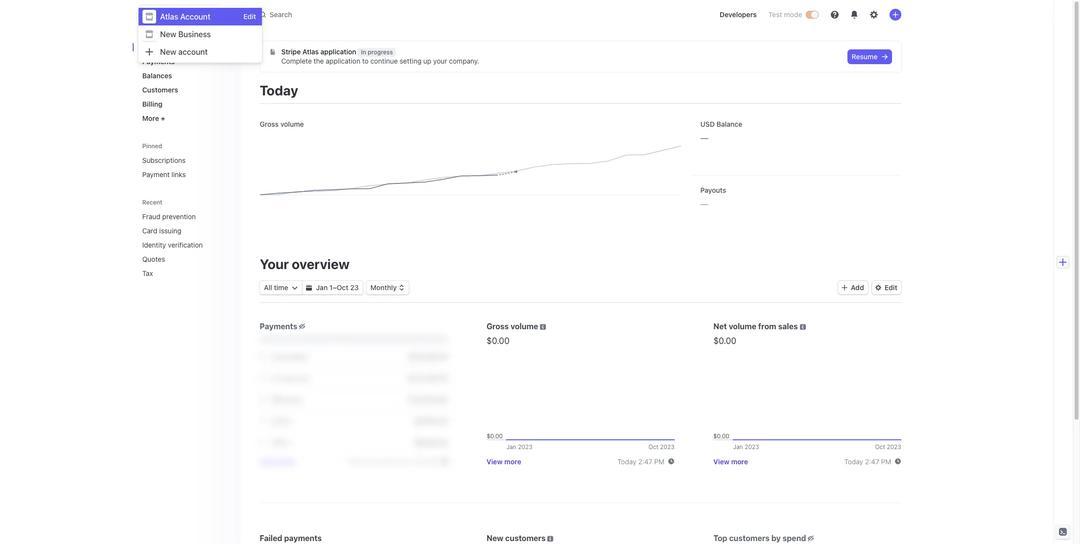 Task type: locate. For each thing, give the bounding box(es) containing it.
3 view from the left
[[714, 458, 730, 466]]

$15,000.00
[[408, 396, 448, 404]]

recent element
[[132, 209, 240, 282]]

— inside payouts —
[[701, 198, 709, 210]]

payments
[[142, 57, 175, 66], [260, 322, 298, 331]]

customers left info icon
[[505, 534, 546, 543]]

2 2:47 from the left
[[865, 458, 880, 466]]

$0.00 for gross
[[487, 336, 510, 346]]

more
[[278, 458, 295, 466], [505, 458, 521, 466], [732, 458, 748, 466]]

1 vertical spatial svg image
[[306, 285, 312, 291]]

3 view more link from the left
[[714, 458, 748, 466]]

list box containing atlas account
[[139, 8, 262, 61]]

0 horizontal spatial today
[[260, 82, 298, 98]]

2 horizontal spatial view more link
[[714, 458, 748, 466]]

1 pm from the left
[[655, 458, 665, 466]]

0 vertical spatial svg image
[[270, 49, 276, 55]]

settings image
[[870, 11, 878, 19]]

info image
[[540, 324, 546, 330], [800, 324, 806, 330]]

2 info image from the left
[[800, 324, 806, 330]]

core navigation links element
[[138, 39, 232, 126]]

1 vertical spatial edit
[[885, 284, 898, 292]]

your
[[433, 57, 447, 65]]

0 horizontal spatial gross volume
[[260, 120, 304, 128]]

view more link
[[260, 458, 295, 466], [487, 458, 521, 466], [714, 458, 748, 466]]

volume for info image corresponding to net volume from sales
[[729, 322, 757, 331]]

1 2:47 from the left
[[638, 458, 653, 466]]

1 today 2:47 pm from the left
[[618, 458, 665, 466]]

failed payments
[[260, 534, 322, 543]]

3 view more from the left
[[714, 458, 748, 466]]

1 horizontal spatial edit
[[885, 284, 898, 292]]

1 vertical spatial payments
[[260, 322, 298, 331]]

today 2:47 pm
[[618, 458, 665, 466], [845, 458, 892, 466]]

$0.00
[[487, 336, 510, 346], [714, 336, 737, 346]]

payment
[[142, 170, 170, 179]]

jan 1 – oct 23
[[316, 284, 359, 292]]

0 horizontal spatial customers
[[505, 534, 546, 543]]

1 vertical spatial new
[[160, 48, 176, 56]]

0 vertical spatial edit button
[[244, 12, 256, 22]]

overview
[[292, 256, 350, 272]]

1 horizontal spatial customers
[[730, 534, 770, 543]]

0 horizontal spatial view more
[[260, 458, 295, 466]]

0 horizontal spatial view more link
[[260, 458, 295, 466]]

0 horizontal spatial info image
[[540, 324, 546, 330]]

atlas
[[160, 10, 177, 19], [160, 12, 178, 21], [303, 48, 319, 56]]

atlas account inside atlas account button
[[160, 10, 206, 19]]

2 vertical spatial new
[[487, 534, 504, 543]]

2 $0.00 from the left
[[714, 336, 737, 346]]

— down payouts
[[701, 198, 709, 210]]

payments
[[284, 534, 322, 543]]

1 vertical spatial svg image
[[292, 285, 298, 291]]

1 horizontal spatial $0.00
[[714, 336, 737, 346]]

1
[[329, 284, 333, 292]]

0 horizontal spatial pm
[[655, 458, 665, 466]]

1 horizontal spatial 2:47
[[865, 458, 880, 466]]

prevention
[[162, 213, 196, 221]]

info image for gross volume
[[540, 324, 546, 330]]

edit right add on the right of page
[[885, 284, 898, 292]]

subscriptions link
[[138, 152, 232, 168]]

23
[[350, 284, 359, 292]]

1 horizontal spatial view more link
[[487, 458, 521, 466]]

application left to
[[326, 57, 361, 65]]

2 more from the left
[[505, 458, 521, 466]]

setting
[[400, 57, 422, 65]]

2 horizontal spatial view
[[714, 458, 730, 466]]

edit
[[244, 12, 256, 21], [885, 284, 898, 292]]

new business button
[[139, 25, 262, 43]]

0 horizontal spatial edit button
[[244, 12, 256, 22]]

1 vertical spatial gross
[[487, 322, 509, 331]]

0 horizontal spatial more
[[278, 458, 295, 466]]

application up the the
[[321, 48, 356, 56]]

today
[[260, 82, 298, 98], [618, 458, 637, 466], [845, 458, 864, 466]]

new for new account
[[160, 48, 176, 56]]

edit button left search
[[244, 12, 256, 22]]

stripe
[[281, 48, 301, 56]]

3 more from the left
[[732, 458, 748, 466]]

figure
[[260, 146, 681, 195], [260, 146, 681, 195]]

1 vertical spatial gross volume
[[487, 322, 538, 331]]

—
[[701, 132, 709, 144], [701, 198, 709, 210]]

atlas account
[[160, 10, 206, 19], [160, 12, 211, 21]]

1 vertical spatial —
[[701, 198, 709, 210]]

balance
[[717, 120, 743, 128]]

0 vertical spatial svg image
[[882, 54, 888, 60]]

— inside usd balance —
[[701, 132, 709, 144]]

1 $0.00 from the left
[[487, 336, 510, 346]]

1 horizontal spatial view
[[487, 458, 503, 466]]

svg image right resume
[[882, 54, 888, 60]]

quotes link
[[138, 251, 219, 267]]

1 horizontal spatial today
[[618, 458, 637, 466]]

1 horizontal spatial payments
[[260, 322, 298, 331]]

new customers
[[487, 534, 546, 543]]

view
[[260, 458, 276, 466], [487, 458, 503, 466], [714, 458, 730, 466]]

payments left hidden image
[[260, 322, 298, 331]]

volume
[[281, 120, 304, 128], [511, 322, 538, 331], [729, 322, 757, 331]]

links
[[172, 170, 186, 179]]

svg image left stripe
[[270, 49, 276, 55]]

pm
[[655, 458, 665, 466], [881, 458, 892, 466]]

identity
[[142, 241, 166, 249]]

edit left search
[[244, 12, 256, 21]]

up
[[424, 57, 432, 65]]

more for net volume from sales
[[732, 458, 748, 466]]

2 horizontal spatial more
[[732, 458, 748, 466]]

0 vertical spatial payments
[[142, 57, 175, 66]]

2:47
[[638, 458, 653, 466], [865, 458, 880, 466]]

2 today 2:47 pm from the left
[[845, 458, 892, 466]]

more
[[142, 114, 159, 122]]

0 vertical spatial —
[[701, 132, 709, 144]]

2 view more link from the left
[[487, 458, 521, 466]]

+
[[161, 114, 165, 122]]

card issuing link
[[138, 223, 219, 239]]

edit button inside list box
[[244, 12, 256, 22]]

payments up balances
[[142, 57, 175, 66]]

list box
[[139, 8, 262, 61]]

fraud prevention
[[142, 213, 196, 221]]

1 — from the top
[[701, 132, 709, 144]]

atlas inside button
[[160, 10, 177, 19]]

1 vertical spatial $5000.00
[[414, 439, 448, 447]]

0 horizontal spatial 2:47
[[638, 458, 653, 466]]

0 horizontal spatial volume
[[281, 120, 304, 128]]

0 horizontal spatial svg image
[[306, 285, 312, 291]]

svg image
[[882, 54, 888, 60], [306, 285, 312, 291]]

pm for net volume from sales
[[881, 458, 892, 466]]

0 vertical spatial gross
[[260, 120, 279, 128]]

0 horizontal spatial $0.00
[[487, 336, 510, 346]]

1 customers from the left
[[505, 534, 546, 543]]

info image
[[548, 537, 554, 542]]

1 horizontal spatial gross
[[487, 322, 509, 331]]

1 horizontal spatial view more
[[487, 458, 521, 466]]

1 horizontal spatial more
[[505, 458, 521, 466]]

1 horizontal spatial svg image
[[292, 285, 298, 291]]

account inside atlas account button
[[178, 10, 206, 19]]

1 view more link from the left
[[260, 458, 295, 466]]

new business
[[160, 30, 211, 39]]

0 horizontal spatial view
[[260, 458, 276, 466]]

account
[[178, 10, 206, 19], [180, 12, 211, 21]]

edit button
[[244, 12, 256, 22], [872, 281, 902, 295]]

customers left the by
[[730, 534, 770, 543]]

time
[[274, 284, 288, 292]]

1 horizontal spatial volume
[[511, 322, 538, 331]]

edit button right add on the right of page
[[872, 281, 902, 295]]

Search text field
[[254, 6, 530, 24]]

$22,000.00
[[408, 374, 448, 382]]

Search search field
[[254, 6, 530, 24]]

2 — from the top
[[701, 198, 709, 210]]

0 horizontal spatial svg image
[[270, 49, 276, 55]]

notifications image
[[851, 11, 858, 19]]

customers
[[142, 86, 178, 94]]

1 horizontal spatial svg image
[[882, 54, 888, 60]]

2 horizontal spatial volume
[[729, 322, 757, 331]]

1 view more from the left
[[260, 458, 295, 466]]

2 pm from the left
[[881, 458, 892, 466]]

$5000.00
[[414, 417, 448, 425], [414, 439, 448, 447]]

1 horizontal spatial pm
[[881, 458, 892, 466]]

0 horizontal spatial gross
[[260, 120, 279, 128]]

0 vertical spatial new
[[160, 30, 176, 39]]

0 vertical spatial $5000.00
[[414, 417, 448, 425]]

view more link for gross volume
[[487, 458, 521, 466]]

2 customers from the left
[[730, 534, 770, 543]]

0 vertical spatial gross volume
[[260, 120, 304, 128]]

customers for top
[[730, 534, 770, 543]]

more for gross volume
[[505, 458, 521, 466]]

developers link
[[716, 7, 761, 23]]

svg image
[[270, 49, 276, 55], [292, 285, 298, 291]]

hidden image
[[299, 324, 305, 330]]

toolbar containing add
[[838, 281, 902, 295]]

2 view from the left
[[487, 458, 503, 466]]

2 horizontal spatial today
[[845, 458, 864, 466]]

2 view more from the left
[[487, 458, 521, 466]]

pinned navigation links element
[[138, 142, 232, 183]]

payments inside "core navigation links" element
[[142, 57, 175, 66]]

2 horizontal spatial view more
[[714, 458, 748, 466]]

1 info image from the left
[[540, 324, 546, 330]]

— down usd
[[701, 132, 709, 144]]

gross volume
[[260, 120, 304, 128], [487, 322, 538, 331]]

svg image left 'jan'
[[306, 285, 312, 291]]

new
[[160, 30, 176, 39], [160, 48, 176, 56], [487, 534, 504, 543]]

atlas inside stripe atlas application in progress complete the application to continue setting up your company.
[[303, 48, 319, 56]]

view more link for net volume from sales
[[714, 458, 748, 466]]

toolbar
[[838, 281, 902, 295]]

from
[[759, 322, 777, 331]]

0 horizontal spatial payments
[[142, 57, 175, 66]]

1 horizontal spatial info image
[[800, 324, 806, 330]]

view more
[[260, 458, 295, 466], [487, 458, 521, 466], [714, 458, 748, 466]]

1 vertical spatial edit button
[[872, 281, 902, 295]]

0 horizontal spatial today 2:47 pm
[[618, 458, 665, 466]]

1 horizontal spatial today 2:47 pm
[[845, 458, 892, 466]]

billing
[[142, 100, 163, 108]]

0 horizontal spatial edit
[[244, 12, 256, 21]]

–
[[333, 284, 337, 292]]

balances link
[[138, 68, 232, 84]]

svg image right time
[[292, 285, 298, 291]]

today 2:47 pm for gross volume
[[618, 458, 665, 466]]



Task type: vqa. For each thing, say whether or not it's contained in the screenshot.
USD
yes



Task type: describe. For each thing, give the bounding box(es) containing it.
quotes
[[142, 255, 165, 264]]

$0.00 for net
[[714, 336, 737, 346]]

complete
[[281, 57, 312, 65]]

view more for net volume from sales
[[714, 458, 748, 466]]

payments link
[[138, 53, 232, 70]]

home link
[[138, 39, 232, 55]]

identity verification
[[142, 241, 203, 249]]

resume
[[852, 52, 878, 61]]

failed
[[260, 534, 282, 543]]

jan
[[316, 284, 328, 292]]

payment links
[[142, 170, 186, 179]]

1 horizontal spatial edit button
[[872, 281, 902, 295]]

by
[[772, 534, 781, 543]]

view for gross volume
[[487, 458, 503, 466]]

verification
[[168, 241, 203, 249]]

1 view from the left
[[260, 458, 276, 466]]

fraud prevention link
[[138, 209, 219, 225]]

atlas account button
[[142, 8, 215, 22]]

add
[[851, 284, 864, 292]]

customers for new
[[505, 534, 546, 543]]

continue
[[371, 57, 398, 65]]

0 vertical spatial edit
[[244, 12, 256, 21]]

new account
[[160, 48, 208, 56]]

new account button
[[139, 43, 262, 61]]

2:47 for net volume from sales
[[865, 458, 880, 466]]

today 2:47 pm for net volume from sales
[[845, 458, 892, 466]]

card issuing
[[142, 227, 181, 235]]

all time button
[[260, 281, 302, 295]]

2 $5000.00 from the top
[[414, 439, 448, 447]]

identity verification link
[[138, 237, 219, 253]]

payment links link
[[138, 167, 232, 183]]

svg image inside all time popup button
[[292, 285, 298, 291]]

pinned element
[[138, 152, 232, 183]]

net volume from sales
[[714, 322, 798, 331]]

home
[[142, 43, 162, 51]]

1 vertical spatial application
[[326, 57, 361, 65]]

recent navigation links element
[[132, 198, 240, 282]]

test mode
[[769, 10, 803, 19]]

in
[[361, 48, 366, 56]]

account inside list box
[[180, 12, 211, 21]]

company.
[[449, 57, 480, 65]]

test
[[769, 10, 783, 19]]

payouts
[[701, 186, 726, 194]]

tax link
[[138, 265, 219, 282]]

stripe atlas application in progress complete the application to continue setting up your company.
[[281, 48, 480, 65]]

customers link
[[138, 82, 232, 98]]

usd balance —
[[701, 120, 743, 144]]

pm for gross volume
[[655, 458, 665, 466]]

payouts —
[[701, 186, 726, 210]]

search
[[270, 10, 292, 19]]

sales
[[778, 322, 798, 331]]

spend
[[783, 534, 806, 543]]

developers
[[720, 10, 757, 19]]

1 more from the left
[[278, 458, 295, 466]]

payments grid
[[260, 346, 448, 454]]

to
[[362, 57, 369, 65]]

oct
[[337, 284, 348, 292]]

1 horizontal spatial gross volume
[[487, 322, 538, 331]]

recent
[[142, 199, 162, 206]]

pinned
[[142, 143, 162, 150]]

progress
[[368, 48, 393, 56]]

balances
[[142, 72, 172, 80]]

info image for net volume from sales
[[800, 324, 806, 330]]

mode
[[784, 10, 803, 19]]

top
[[714, 534, 728, 543]]

issuing
[[159, 227, 181, 235]]

more +
[[142, 114, 165, 122]]

hidden image
[[808, 536, 814, 542]]

today for gross
[[618, 458, 637, 466]]

billing link
[[138, 96, 232, 112]]

view more for gross volume
[[487, 458, 521, 466]]

help image
[[831, 11, 839, 19]]

business
[[178, 30, 211, 39]]

resume link
[[848, 50, 892, 64]]

volume for gross volume's info image
[[511, 322, 538, 331]]

top customers by spend
[[714, 534, 806, 543]]

your
[[260, 256, 289, 272]]

all time
[[264, 284, 288, 292]]

view for net volume from sales
[[714, 458, 730, 466]]

new for new business
[[160, 30, 176, 39]]

card
[[142, 227, 157, 235]]

all
[[264, 284, 272, 292]]

$25,000.00
[[408, 352, 448, 361]]

add button
[[838, 281, 868, 295]]

fraud
[[142, 213, 160, 221]]

new for new customers
[[487, 534, 504, 543]]

your overview
[[260, 256, 350, 272]]

net
[[714, 322, 727, 331]]

subscriptions
[[142, 156, 186, 165]]

2:47 for gross volume
[[638, 458, 653, 466]]

usd
[[701, 120, 715, 128]]

1 $5000.00 from the top
[[414, 417, 448, 425]]

0 vertical spatial application
[[321, 48, 356, 56]]

today for net
[[845, 458, 864, 466]]

the
[[314, 57, 324, 65]]

tax
[[142, 269, 153, 278]]

account
[[178, 48, 208, 56]]

svg image inside the resume "link"
[[882, 54, 888, 60]]



